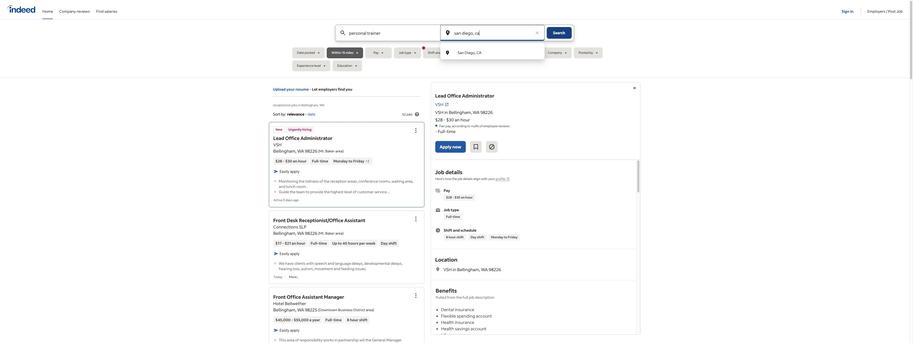 Task type: describe. For each thing, give the bounding box(es) containing it.
help icon image
[[414, 111, 420, 118]]

job actions for front desk receptionist/office assistant is collapsed image
[[413, 216, 419, 222]]

save this job image
[[473, 144, 479, 150]]

job preferences (opens in a new window) image
[[507, 177, 510, 181]]



Task type: locate. For each thing, give the bounding box(es) containing it.
clear location input image
[[535, 30, 540, 36]]

None search field
[[292, 25, 617, 74]]

job actions for lead office administrator is collapsed image
[[413, 128, 419, 134]]

not interested image
[[489, 144, 495, 150]]

Edit location text field
[[453, 25, 532, 41]]

close job details image
[[632, 85, 638, 91]]

vsh (opens in a new tab) image
[[445, 102, 449, 107]]

job actions for front office assistant manager is collapsed image
[[413, 293, 419, 299]]

search: Job title, keywords, or company text field
[[348, 25, 431, 41]]



Task type: vqa. For each thing, say whether or not it's contained in the screenshot.
JOB ACTIONS FOR OPINION COLUMNIST ASSISTANT IS COLLAPSED ICON
no



